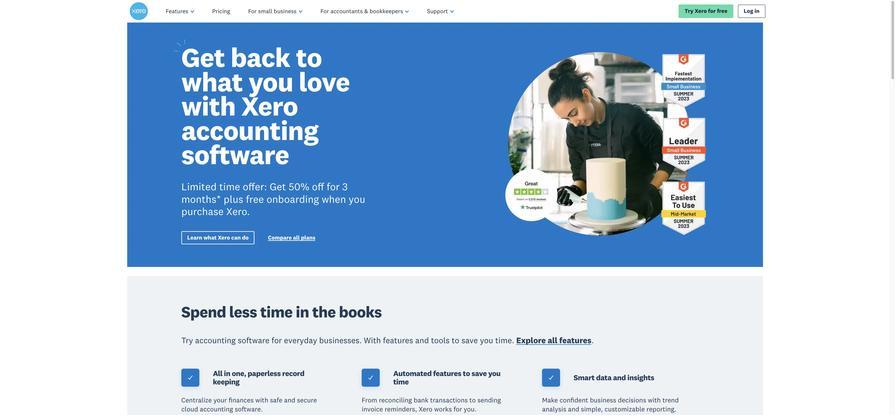 Task type: vqa. For each thing, say whether or not it's contained in the screenshot.
top the your
no



Task type: describe. For each thing, give the bounding box(es) containing it.
&
[[364, 7, 368, 15]]

what inside learn what xero can do 'link'
[[204, 234, 217, 241]]

learn what xero can do link
[[181, 231, 255, 245]]

smart data and insights
[[574, 373, 655, 383]]

save inside automated features to save you time
[[472, 369, 487, 378]]

secure
[[297, 396, 317, 405]]

0 horizontal spatial features
[[383, 335, 413, 346]]

xero.
[[226, 205, 250, 218]]

compare
[[268, 234, 292, 241]]

for small business
[[248, 7, 297, 15]]

50%
[[289, 180, 310, 193]]

you inside back to what you love with xero accounting software
[[249, 65, 293, 98]]

all
[[213, 369, 223, 378]]

features button
[[157, 0, 203, 23]]

support
[[427, 7, 448, 15]]

businesses.
[[319, 335, 362, 346]]

off
[[312, 180, 324, 193]]

back
[[231, 40, 290, 74]]

support button
[[418, 0, 463, 23]]

data
[[596, 373, 612, 383]]

explore
[[517, 335, 546, 346]]

try for try xero for free
[[685, 8, 694, 15]]

try xero for free
[[685, 8, 728, 15]]

trend
[[663, 396, 679, 405]]

you inside automated features to save you time
[[489, 369, 501, 378]]

a xero user decorating a cake with blue icing. social proof badges surrounding the circular image. image
[[452, 23, 763, 267]]

make confident business decisions with trend analysis and simple, customizable reporting.
[[542, 396, 679, 414]]

for inside 'from reconciling bank transactions to sending invoice reminders, xero works for you.'
[[454, 405, 462, 414]]

software inside back to what you love with xero accounting software
[[181, 138, 289, 172]]

in for log in
[[755, 8, 760, 15]]

tools
[[431, 335, 450, 346]]

analysis
[[542, 405, 567, 414]]

features inside automated features to save you time
[[433, 369, 462, 378]]

limited time offer: get 50% off for 3 months* plus free onboarding when you purchase xero.
[[181, 180, 366, 218]]

books
[[339, 302, 382, 322]]

3
[[342, 180, 348, 193]]

3 tick image from the left
[[549, 375, 554, 381]]

you inside limited time offer: get 50% off for 3 months* plus free onboarding when you purchase xero.
[[349, 193, 366, 205]]

love
[[299, 65, 350, 98]]

tick image for keeping
[[188, 375, 193, 381]]

log in
[[744, 8, 760, 15]]

decisions
[[618, 396, 647, 405]]

one,
[[232, 369, 246, 378]]

xero homepage image
[[130, 2, 148, 20]]

try accounting software for everyday businesses. with features and tools to save you time. explore all features .
[[181, 335, 594, 346]]

1 vertical spatial software
[[238, 335, 270, 346]]

cloud
[[181, 405, 198, 414]]

transactions
[[430, 396, 468, 405]]

centralize
[[181, 396, 212, 405]]

learn
[[187, 234, 202, 241]]

accounting inside the centralize your finances with safe and secure cloud accounting software.
[[200, 405, 233, 414]]

spend less time in the books
[[181, 302, 382, 322]]

small
[[258, 7, 273, 15]]

smart
[[574, 373, 595, 383]]

for inside try xero for free link
[[709, 8, 716, 15]]

paperless
[[248, 369, 281, 378]]

for accountants & bookkeepers
[[321, 7, 403, 15]]

make
[[542, 396, 558, 405]]

simple,
[[581, 405, 603, 414]]

tick image for time
[[368, 375, 374, 381]]

customizable
[[605, 405, 645, 414]]

reminders,
[[385, 405, 417, 414]]

keeping
[[213, 378, 240, 387]]

automated
[[393, 369, 432, 378]]

invoice
[[362, 405, 383, 414]]

business for confident
[[590, 396, 617, 405]]

do
[[242, 234, 249, 241]]

for for for accountants & bookkeepers
[[321, 7, 329, 15]]

with inside make confident business decisions with trend analysis and simple, customizable reporting.
[[648, 396, 661, 405]]

offer:
[[243, 180, 267, 193]]

plans
[[301, 234, 316, 241]]

to inside back to what you love with xero accounting software
[[296, 40, 322, 74]]

spend
[[181, 302, 226, 322]]

and right data on the right bottom
[[613, 373, 626, 383]]

to inside automated features to save you time
[[463, 369, 470, 378]]

1 vertical spatial all
[[548, 335, 558, 346]]

for accountants & bookkeepers button
[[312, 0, 418, 23]]

get inside limited time offer: get 50% off for 3 months* plus free onboarding when you purchase xero.
[[270, 180, 286, 193]]

onboarding
[[267, 193, 319, 205]]

log in link
[[738, 5, 766, 18]]

with inside the centralize your finances with safe and secure cloud accounting software.
[[255, 396, 268, 405]]

the
[[312, 302, 336, 322]]

accounting inside back to what you love with xero accounting software
[[181, 113, 319, 147]]

log
[[744, 8, 754, 15]]

xero inside try xero for free link
[[695, 8, 707, 15]]

bookkeepers
[[370, 7, 403, 15]]

you.
[[464, 405, 477, 414]]

software.
[[235, 405, 263, 414]]



Task type: locate. For each thing, give the bounding box(es) containing it.
0 vertical spatial accounting
[[181, 113, 319, 147]]

business right small
[[274, 7, 297, 15]]

1 horizontal spatial with
[[255, 396, 268, 405]]

can
[[231, 234, 241, 241]]

reporting.
[[647, 405, 677, 414]]

1 vertical spatial try
[[181, 335, 193, 346]]

2 horizontal spatial with
[[648, 396, 661, 405]]

xero inside back to what you love with xero accounting software
[[241, 89, 298, 123]]

to inside 'from reconciling bank transactions to sending invoice reminders, xero works for you.'
[[470, 396, 476, 405]]

0 horizontal spatial get
[[181, 40, 225, 74]]

1 horizontal spatial free
[[717, 8, 728, 15]]

0 vertical spatial business
[[274, 7, 297, 15]]

less
[[229, 302, 257, 322]]

in inside all in one, paperless record keeping
[[224, 369, 230, 378]]

0 vertical spatial in
[[755, 8, 760, 15]]

0 horizontal spatial for
[[248, 7, 257, 15]]

try for try accounting software for everyday businesses. with features and tools to save you time. explore all features .
[[181, 335, 193, 346]]

tick image up the from
[[368, 375, 374, 381]]

tick image up make
[[549, 375, 554, 381]]

0 vertical spatial try
[[685, 8, 694, 15]]

everyday
[[284, 335, 317, 346]]

0 vertical spatial what
[[181, 65, 243, 98]]

0 vertical spatial time
[[219, 180, 240, 193]]

explore all features link
[[517, 335, 592, 347]]

with
[[181, 89, 236, 123], [255, 396, 268, 405], [648, 396, 661, 405]]

.
[[592, 335, 594, 346]]

limited
[[181, 180, 217, 193]]

bank
[[414, 396, 429, 405]]

xero
[[695, 8, 707, 15], [241, 89, 298, 123], [218, 234, 230, 241], [419, 405, 433, 414]]

with
[[364, 335, 381, 346]]

pricing
[[212, 7, 230, 15]]

1 vertical spatial business
[[590, 396, 617, 405]]

all
[[293, 234, 300, 241], [548, 335, 558, 346]]

all left plans
[[293, 234, 300, 241]]

0 vertical spatial software
[[181, 138, 289, 172]]

for small business button
[[239, 0, 312, 23]]

0 horizontal spatial time
[[219, 180, 240, 193]]

finances
[[229, 396, 254, 405]]

0 horizontal spatial tick image
[[188, 375, 193, 381]]

pricing link
[[203, 0, 239, 23]]

0 vertical spatial save
[[462, 335, 478, 346]]

features
[[383, 335, 413, 346], [560, 335, 592, 346], [433, 369, 462, 378]]

2 vertical spatial time
[[393, 378, 409, 387]]

1 vertical spatial what
[[204, 234, 217, 241]]

1 vertical spatial free
[[246, 193, 264, 205]]

2 vertical spatial in
[[224, 369, 230, 378]]

reconciling
[[379, 396, 412, 405]]

1 horizontal spatial try
[[685, 8, 694, 15]]

compare all plans
[[268, 234, 316, 241]]

free left log
[[717, 8, 728, 15]]

1 vertical spatial save
[[472, 369, 487, 378]]

free right plus
[[246, 193, 264, 205]]

months*
[[181, 193, 221, 205]]

features
[[166, 7, 188, 15]]

xero inside 'from reconciling bank transactions to sending invoice reminders, xero works for you.'
[[419, 405, 433, 414]]

and
[[415, 335, 429, 346], [613, 373, 626, 383], [284, 396, 296, 405], [568, 405, 580, 414]]

1 horizontal spatial all
[[548, 335, 558, 346]]

2 for from the left
[[321, 7, 329, 15]]

software
[[181, 138, 289, 172], [238, 335, 270, 346]]

confident
[[560, 396, 589, 405]]

and inside make confident business decisions with trend analysis and simple, customizable reporting.
[[568, 405, 580, 414]]

0 vertical spatial all
[[293, 234, 300, 241]]

2 horizontal spatial tick image
[[549, 375, 554, 381]]

1 horizontal spatial features
[[433, 369, 462, 378]]

try xero for free link
[[679, 5, 734, 18]]

and down confident
[[568, 405, 580, 414]]

free
[[717, 8, 728, 15], [246, 193, 264, 205]]

0 horizontal spatial with
[[181, 89, 236, 123]]

all in one, paperless record keeping
[[213, 369, 305, 387]]

when
[[322, 193, 346, 205]]

for
[[248, 7, 257, 15], [321, 7, 329, 15]]

in left the the
[[296, 302, 309, 322]]

and right safe
[[284, 396, 296, 405]]

1 horizontal spatial get
[[270, 180, 286, 193]]

plus
[[224, 193, 243, 205]]

accountants
[[331, 7, 363, 15]]

works
[[434, 405, 452, 414]]

your
[[214, 396, 227, 405]]

automated features to save you time
[[393, 369, 501, 387]]

centralize your finances with safe and secure cloud accounting software.
[[181, 396, 317, 414]]

1 horizontal spatial for
[[321, 7, 329, 15]]

business inside make confident business decisions with trend analysis and simple, customizable reporting.
[[590, 396, 617, 405]]

2 horizontal spatial time
[[393, 378, 409, 387]]

safe
[[270, 396, 283, 405]]

all right explore
[[548, 335, 558, 346]]

business up "simple,"
[[590, 396, 617, 405]]

save
[[462, 335, 478, 346], [472, 369, 487, 378]]

1 horizontal spatial time
[[260, 302, 293, 322]]

2 horizontal spatial in
[[755, 8, 760, 15]]

tick image up "centralize"
[[188, 375, 193, 381]]

insights
[[628, 373, 655, 383]]

business inside dropdown button
[[274, 7, 297, 15]]

time inside limited time offer: get 50% off for 3 months* plus free onboarding when you purchase xero.
[[219, 180, 240, 193]]

0 vertical spatial free
[[717, 8, 728, 15]]

accounting
[[181, 113, 319, 147], [195, 335, 236, 346], [200, 405, 233, 414]]

with inside back to what you love with xero accounting software
[[181, 89, 236, 123]]

time
[[219, 180, 240, 193], [260, 302, 293, 322], [393, 378, 409, 387]]

2 tick image from the left
[[368, 375, 374, 381]]

for for for small business
[[248, 7, 257, 15]]

0 horizontal spatial all
[[293, 234, 300, 241]]

0 horizontal spatial try
[[181, 335, 193, 346]]

and left the tools
[[415, 335, 429, 346]]

1 vertical spatial in
[[296, 302, 309, 322]]

what inside back to what you love with xero accounting software
[[181, 65, 243, 98]]

xero inside learn what xero can do 'link'
[[218, 234, 230, 241]]

time inside automated features to save you time
[[393, 378, 409, 387]]

from reconciling bank transactions to sending invoice reminders, xero works for you.
[[362, 396, 501, 414]]

get
[[181, 40, 225, 74], [270, 180, 286, 193]]

in
[[755, 8, 760, 15], [296, 302, 309, 322], [224, 369, 230, 378]]

time.
[[496, 335, 514, 346]]

1 horizontal spatial in
[[296, 302, 309, 322]]

for
[[709, 8, 716, 15], [327, 180, 340, 193], [272, 335, 282, 346], [454, 405, 462, 414]]

1 vertical spatial accounting
[[195, 335, 236, 346]]

for left small
[[248, 7, 257, 15]]

business for small
[[274, 7, 297, 15]]

to
[[296, 40, 322, 74], [452, 335, 460, 346], [463, 369, 470, 378], [470, 396, 476, 405]]

0 horizontal spatial free
[[246, 193, 264, 205]]

0 horizontal spatial business
[[274, 7, 297, 15]]

compare all plans link
[[268, 234, 316, 243]]

learn what xero can do
[[187, 234, 249, 241]]

in right log
[[755, 8, 760, 15]]

back to what you love with xero accounting software
[[181, 40, 350, 172]]

1 vertical spatial get
[[270, 180, 286, 193]]

business
[[274, 7, 297, 15], [590, 396, 617, 405]]

from
[[362, 396, 377, 405]]

and inside the centralize your finances with safe and secure cloud accounting software.
[[284, 396, 296, 405]]

1 vertical spatial time
[[260, 302, 293, 322]]

1 horizontal spatial tick image
[[368, 375, 374, 381]]

0 horizontal spatial in
[[224, 369, 230, 378]]

1 tick image from the left
[[188, 375, 193, 381]]

for left accountants
[[321, 7, 329, 15]]

tick image
[[188, 375, 193, 381], [368, 375, 374, 381], [549, 375, 554, 381]]

1 horizontal spatial business
[[590, 396, 617, 405]]

you
[[249, 65, 293, 98], [349, 193, 366, 205], [480, 335, 494, 346], [489, 369, 501, 378]]

in right "all"
[[224, 369, 230, 378]]

in for all in one, paperless record keeping
[[224, 369, 230, 378]]

try
[[685, 8, 694, 15], [181, 335, 193, 346]]

purchase
[[181, 205, 224, 218]]

save right the tools
[[462, 335, 478, 346]]

for inside limited time offer: get 50% off for 3 months* plus free onboarding when you purchase xero.
[[327, 180, 340, 193]]

save up sending
[[472, 369, 487, 378]]

0 vertical spatial get
[[181, 40, 225, 74]]

1 for from the left
[[248, 7, 257, 15]]

free inside limited time offer: get 50% off for 3 months* plus free onboarding when you purchase xero.
[[246, 193, 264, 205]]

record
[[282, 369, 305, 378]]

2 vertical spatial accounting
[[200, 405, 233, 414]]

2 horizontal spatial features
[[560, 335, 592, 346]]

sending
[[478, 396, 501, 405]]



